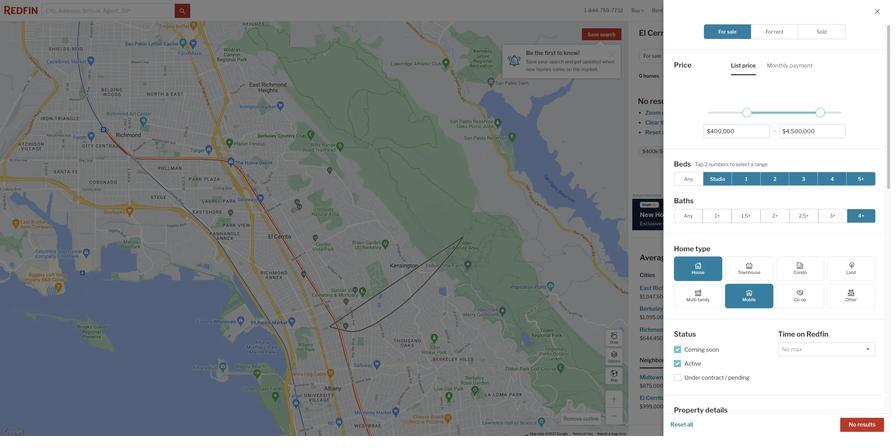 Task type: vqa. For each thing, say whether or not it's contained in the screenshot.


Task type: describe. For each thing, give the bounding box(es) containing it.
$1,095,000
[[640, 315, 667, 321]]

1-
[[585, 7, 589, 13]]

759-
[[600, 7, 612, 13]]

richmond homes for sale $644,450
[[640, 327, 707, 341]]

reset all
[[671, 422, 694, 428]]

to for tap 2 numbers to select a range
[[730, 161, 735, 167]]

time
[[779, 330, 796, 339]]

report a map error link
[[598, 432, 627, 436]]

your inside zoom out clear the map boundary reset all filters or remove one of your filters below to see more homes
[[732, 129, 744, 136]]

list price element
[[731, 56, 756, 75]]

4
[[831, 176, 835, 182]]

save search
[[588, 32, 616, 37]]

for inside richmond homes for sale $644,450
[[687, 327, 695, 333]]

0 vertical spatial no
[[638, 97, 649, 106]]

no inside button
[[849, 422, 857, 428]]

and
[[565, 59, 574, 64]]

come
[[553, 66, 566, 72]]

multi-
[[687, 297, 698, 303]]

land
[[847, 270, 857, 275]]

type
[[696, 245, 711, 253]]

zip
[[692, 357, 701, 364]]

for for "for rent" option
[[766, 29, 774, 35]]

el cerrito, ca homes for sale
[[639, 28, 746, 37]]

house
[[692, 270, 705, 275]]

options
[[608, 359, 621, 363]]

$400k-$4.5m
[[643, 149, 675, 155]]

zoom out button
[[645, 110, 671, 116]]

draw button
[[606, 330, 623, 347]]

$4.5m
[[660, 149, 675, 155]]

average
[[640, 253, 671, 262]]

soon
[[707, 347, 719, 353]]

7732
[[612, 7, 624, 13]]

for inside button
[[644, 53, 651, 59]]

1 vertical spatial cerrito,
[[746, 253, 773, 262]]

3 checkbox
[[789, 172, 819, 186]]

sale inside san francisco homes for sale $1,349,900
[[826, 327, 837, 333]]

•
[[663, 73, 665, 79]]

Mobile checkbox
[[725, 284, 774, 309]]

east richmond heights homes for sale $1,047,500
[[640, 285, 742, 300]]

map region
[[0, 2, 683, 437]]

1 vertical spatial redfin
[[807, 330, 829, 339]]

family
[[698, 297, 710, 303]]

House checkbox
[[674, 257, 723, 281]]

search inside the save your search and get updated when new homes come on the market.
[[549, 59, 564, 64]]

square feet
[[674, 423, 705, 430]]

zoom
[[646, 110, 661, 116]]

market.
[[582, 66, 598, 72]]

no results button
[[841, 418, 885, 432]]

price
[[674, 61, 692, 69]]

option group containing house
[[674, 257, 876, 309]]

reset all filters button
[[645, 129, 685, 136]]

0 horizontal spatial the
[[535, 50, 544, 56]]

844-
[[589, 7, 600, 13]]

below
[[761, 129, 777, 136]]

$629,000
[[760, 294, 784, 300]]

use
[[587, 432, 593, 436]]

maximum price slider
[[816, 108, 826, 117]]

updated
[[583, 59, 602, 64]]

all inside zoom out clear the map boundary reset all filters or remove one of your filters below to see more homes
[[662, 129, 668, 136]]

of inside zoom out clear the map boundary reset all filters or remove one of your filters below to see more homes
[[725, 129, 731, 136]]

1 vertical spatial a
[[609, 432, 611, 436]]

homes
[[690, 28, 716, 37]]

sale inside option
[[728, 29, 737, 35]]

richmond inside east richmond heights homes for sale $1,047,500
[[653, 285, 680, 292]]

kensington homes for sale $1,849,000
[[760, 306, 830, 321]]

under
[[685, 375, 701, 381]]

3
[[803, 176, 806, 182]]

for inside san francisco homes for sale $1,349,900
[[818, 327, 825, 333]]

1 vertical spatial on
[[797, 330, 805, 339]]

Land checkbox
[[828, 257, 876, 281]]

$1,047,500
[[640, 294, 667, 300]]

0 homes •
[[639, 73, 665, 79]]

list
[[731, 62, 742, 69]]

homes inside the kensington homes for sale $1,849,000
[[792, 306, 810, 313]]

map button
[[606, 368, 623, 385]]

1 vertical spatial map
[[612, 432, 619, 436]]

house, mobile
[[769, 149, 802, 155]]

sale inside midtown homes for sale $875,000
[[693, 374, 703, 381]]

error
[[619, 432, 627, 436]]

home
[[674, 245, 694, 253]]

0 vertical spatial redfin
[[720, 173, 737, 180]]

1 checkbox
[[732, 172, 762, 186]]

average home prices near el cerrito, ca
[[640, 253, 786, 262]]

homes inside 0 homes •
[[644, 73, 660, 79]]

report for report a map error
[[598, 432, 608, 436]]

save your search and get updated when new homes come on the market.
[[526, 59, 615, 72]]

property details
[[674, 406, 728, 415]]

1+ radio
[[703, 209, 732, 223]]

1-844-759-7732
[[585, 7, 624, 13]]

homes inside east richmond heights homes for sale $1,047,500
[[704, 285, 721, 292]]

property
[[674, 406, 704, 415]]

hills
[[666, 395, 678, 402]]

co-op
[[795, 297, 807, 303]]

Studio checkbox
[[703, 172, 733, 186]]

0
[[639, 73, 643, 79]]

save for save search
[[588, 32, 599, 37]]

Sold checkbox
[[799, 24, 846, 39]]

berkeley
[[640, 306, 664, 313]]

1 horizontal spatial ca
[[775, 253, 786, 262]]

4+ baths
[[731, 149, 751, 155]]

payment
[[790, 62, 813, 69]]

albany
[[760, 285, 779, 292]]

el for el cerrito, ca homes for sale
[[639, 28, 646, 37]]

2.5+ radio
[[790, 209, 819, 223]]

1 filters from the left
[[669, 129, 685, 136]]

midtown homes for sale $875,000
[[640, 374, 703, 389]]

house,
[[769, 149, 785, 155]]

2 filters from the left
[[745, 129, 760, 136]]

reset inside button
[[671, 422, 687, 428]]

ad
[[884, 194, 888, 198]]

market insights
[[804, 30, 846, 37]]

norte
[[770, 395, 786, 402]]

Any checkbox
[[674, 172, 704, 186]]

sale inside the kensington homes for sale $1,849,000
[[820, 306, 830, 313]]

homes inside zoom out clear the map boundary reset all filters or remove one of your filters below to see more homes
[[811, 129, 828, 136]]

sale inside berkeley homes for sale $1,095,000
[[693, 306, 703, 313]]

california link
[[744, 173, 769, 180]]

sale inside albany homes for sale $629,000
[[808, 285, 818, 292]]

google
[[557, 432, 568, 436]]

For rent checkbox
[[751, 24, 799, 39]]

studio+
[[694, 149, 712, 155]]

market
[[804, 30, 823, 37]]

zip codes
[[692, 357, 719, 364]]

boundary
[[683, 119, 708, 126]]

home type
[[674, 245, 711, 253]]

zoom out clear the map boundary reset all filters or remove one of your filters below to see more homes
[[646, 110, 828, 136]]

list price
[[731, 62, 756, 69]]

$644,450
[[640, 335, 663, 341]]

for inside berkeley homes for sale $1,095,000
[[684, 306, 692, 313]]

heights
[[681, 285, 702, 292]]

range
[[755, 161, 768, 167]]

el cerrito
[[776, 173, 801, 180]]

2+
[[773, 213, 778, 219]]

for sale inside button
[[644, 53, 662, 59]]



Task type: locate. For each thing, give the bounding box(es) containing it.
Multi-family checkbox
[[674, 284, 723, 309]]

1.5+
[[742, 213, 751, 219]]

0 vertical spatial of
[[725, 129, 731, 136]]

0 horizontal spatial ca
[[677, 28, 688, 37]]

home
[[672, 253, 693, 262]]

more
[[796, 129, 809, 136]]

redfin right time
[[807, 330, 829, 339]]

to for be the first to know!
[[557, 50, 563, 56]]

1 horizontal spatial of
[[725, 129, 731, 136]]

0 vertical spatial save
[[588, 32, 599, 37]]

map for map
[[611, 378, 618, 382]]

1 vertical spatial search
[[549, 59, 564, 64]]

the down get
[[573, 66, 581, 72]]

san francisco homes for sale $1,349,900
[[760, 327, 837, 341]]

4+ right 3+ radio
[[859, 213, 865, 219]]

list box
[[779, 342, 876, 356], [674, 433, 716, 437], [727, 433, 768, 437], [782, 433, 823, 437], [835, 433, 876, 437]]

homes right more
[[811, 129, 828, 136]]

outline
[[584, 416, 599, 422]]

2 right tap
[[705, 161, 708, 167]]

$400k-
[[643, 149, 660, 155]]

4+ for 4+
[[859, 213, 865, 219]]

1 vertical spatial results
[[858, 422, 876, 428]]

your
[[538, 59, 548, 64], [732, 129, 744, 136]]

1 horizontal spatial all
[[688, 422, 694, 428]]

zip codes element
[[692, 351, 719, 369]]

0 horizontal spatial search
[[549, 59, 564, 64]]

0 horizontal spatial filters
[[669, 129, 685, 136]]

price
[[743, 62, 756, 69]]

richmond up $1,047,500
[[653, 285, 680, 292]]

search up come
[[549, 59, 564, 64]]

1 horizontal spatial map
[[671, 119, 682, 126]]

1 vertical spatial cerrito
[[646, 395, 665, 402]]

4 checkbox
[[818, 172, 848, 186]]

for sale inside option
[[719, 29, 737, 35]]

of right one
[[725, 129, 731, 136]]

0 horizontal spatial 2
[[705, 161, 708, 167]]

map down out
[[671, 119, 682, 126]]

neighborhoods element
[[640, 351, 681, 369]]

0 vertical spatial cerrito,
[[648, 28, 676, 37]]

neighborhoods
[[640, 357, 681, 364]]

0 vertical spatial for sale
[[719, 29, 737, 35]]

el right the near
[[737, 253, 744, 262]]

see
[[785, 129, 794, 136]]

homes up co-
[[780, 285, 798, 292]]

mobile
[[743, 297, 756, 303]]

richmond up $644,450
[[640, 327, 667, 333]]

sold
[[817, 29, 827, 35]]

results inside button
[[858, 422, 876, 428]]

4+ for 4+ baths
[[731, 149, 737, 155]]

0 vertical spatial to
[[557, 50, 563, 56]]

1.5+ radio
[[732, 209, 761, 223]]

all inside button
[[688, 422, 694, 428]]

homes up family
[[704, 285, 721, 292]]

for left "rent"
[[766, 29, 774, 35]]

homes up the property
[[679, 395, 697, 402]]

map
[[611, 378, 618, 382], [530, 432, 537, 436]]

for inside albany homes for sale $629,000
[[799, 285, 807, 292]]

del
[[760, 395, 769, 402]]

Townhouse checkbox
[[725, 257, 774, 281]]

advertisement
[[633, 193, 662, 198]]

map inside "map" button
[[611, 378, 618, 382]]

1 vertical spatial for sale
[[644, 53, 662, 59]]

time on redfin
[[779, 330, 829, 339]]

Other checkbox
[[828, 284, 876, 309]]

1+
[[715, 213, 720, 219]]

save inside button
[[588, 32, 599, 37]]

0 horizontal spatial on
[[567, 66, 572, 72]]

0 vertical spatial no results
[[638, 97, 676, 106]]

el for el cerrito
[[776, 173, 781, 180]]

el cerrito link
[[776, 173, 801, 180]]

on inside the save your search and get updated when new homes come on the market.
[[567, 66, 572, 72]]

1 horizontal spatial to
[[730, 161, 735, 167]]

1 vertical spatial any
[[684, 213, 693, 219]]

sale inside el cerrito hills homes for sale $999,000
[[707, 395, 717, 402]]

option group
[[704, 24, 846, 39], [674, 172, 876, 186], [674, 209, 876, 223], [674, 257, 876, 309]]

map for map data ©2023 google
[[530, 432, 537, 436]]

©2023
[[546, 432, 557, 436]]

near
[[719, 253, 735, 262]]

$1,849,000
[[760, 315, 787, 321]]

1 horizontal spatial for
[[719, 29, 727, 35]]

ad region
[[633, 199, 888, 230]]

richmond inside richmond homes for sale $644,450
[[640, 327, 667, 333]]

to left select
[[730, 161, 735, 167]]

homes
[[537, 66, 552, 72], [644, 73, 660, 79], [811, 129, 828, 136], [704, 285, 721, 292], [780, 285, 798, 292], [665, 306, 683, 313], [792, 306, 810, 313], [668, 327, 686, 333], [799, 327, 816, 333], [665, 374, 683, 381], [679, 395, 697, 402], [787, 395, 805, 402]]

homes inside richmond homes for sale $644,450
[[668, 327, 686, 333]]

remove
[[693, 129, 713, 136]]

all down clear the map boundary button
[[662, 129, 668, 136]]

tap
[[696, 161, 704, 167]]

for rent
[[766, 29, 784, 35]]

for inside east richmond heights homes for sale $1,047,500
[[723, 285, 730, 292]]

for up 0 homes •
[[644, 53, 651, 59]]

homes down co-op
[[792, 306, 810, 313]]

results
[[650, 97, 676, 106], [858, 422, 876, 428]]

3+
[[830, 213, 836, 219]]

a
[[751, 161, 754, 167], [609, 432, 611, 436]]

cerrito for el cerrito hills homes for sale $999,000
[[646, 395, 665, 402]]

0 vertical spatial richmond
[[653, 285, 680, 292]]

homes inside the save your search and get updated when new homes come on the market.
[[537, 66, 552, 72]]

0 vertical spatial your
[[538, 59, 548, 64]]

cities heading
[[640, 272, 880, 280]]

0 horizontal spatial no results
[[638, 97, 676, 106]]

all left feet
[[688, 422, 694, 428]]

the inside the save your search and get updated when new homes come on the market.
[[573, 66, 581, 72]]

0 horizontal spatial all
[[662, 129, 668, 136]]

0 horizontal spatial map
[[612, 432, 619, 436]]

beds
[[674, 160, 691, 168]]

0 horizontal spatial no
[[638, 97, 649, 106]]

redfin link
[[720, 173, 737, 180]]

1 horizontal spatial no
[[849, 422, 857, 428]]

market insights link
[[804, 23, 846, 38]]

terms of use
[[573, 432, 593, 436]]

1 vertical spatial richmond
[[640, 327, 667, 333]]

save up the new
[[526, 59, 537, 64]]

1 horizontal spatial a
[[751, 161, 754, 167]]

$999,000
[[640, 404, 664, 410]]

coming soon
[[685, 347, 719, 353]]

google image
[[2, 427, 25, 437]]

redfin down tap 2 numbers to select a range
[[720, 173, 737, 180]]

homes down berkeley homes for sale $1,095,000 at the bottom right
[[668, 327, 686, 333]]

numbers
[[709, 161, 729, 167]]

for for 'for sale' option
[[719, 29, 727, 35]]

0 horizontal spatial of
[[583, 432, 587, 436]]

Enter max text field
[[783, 128, 843, 135]]

search inside button
[[600, 32, 616, 37]]

tap 2 numbers to select a range
[[696, 161, 768, 167]]

0 vertical spatial a
[[751, 161, 754, 167]]

For sale checkbox
[[704, 24, 752, 39]]

homes left under
[[665, 374, 683, 381]]

0 vertical spatial reset
[[646, 129, 661, 136]]

1 horizontal spatial the
[[573, 66, 581, 72]]

prices
[[695, 253, 717, 262]]

del norte homes for sale
[[760, 395, 825, 402]]

report left ad
[[872, 194, 883, 198]]

homes inside albany homes for sale $629,000
[[780, 285, 798, 292]]

Co-op checkbox
[[777, 284, 825, 309]]

0 vertical spatial report
[[872, 194, 883, 198]]

reset inside zoom out clear the map boundary reset all filters or remove one of your filters below to see more homes
[[646, 129, 661, 136]]

your right one
[[732, 129, 744, 136]]

map down 'options'
[[611, 378, 618, 382]]

any inside checkbox
[[685, 176, 694, 182]]

0 vertical spatial the
[[535, 50, 544, 56]]

your inside the save your search and get updated when new homes come on the market.
[[538, 59, 548, 64]]

insights
[[825, 30, 846, 37]]

homes inside midtown homes for sale $875,000
[[665, 374, 683, 381]]

map left error
[[612, 432, 619, 436]]

sale
[[730, 28, 746, 37]]

0 horizontal spatial report
[[598, 432, 608, 436]]

4+ inside radio
[[859, 213, 865, 219]]

op
[[802, 297, 807, 303]]

filters left below
[[745, 129, 760, 136]]

report a map error
[[598, 432, 627, 436]]

the right be
[[535, 50, 544, 56]]

1 horizontal spatial cerrito,
[[746, 253, 773, 262]]

homes inside el cerrito hills homes for sale $999,000
[[679, 395, 697, 402]]

rent
[[775, 29, 784, 35]]

5+
[[858, 176, 865, 182]]

richmond
[[653, 285, 680, 292], [640, 327, 667, 333]]

report
[[872, 194, 883, 198], [598, 432, 608, 436]]

option group containing for sale
[[704, 24, 846, 39]]

homes down the kensington homes for sale $1,849,000
[[799, 327, 816, 333]]

for inside el cerrito hills homes for sale $999,000
[[698, 395, 706, 402]]

other
[[846, 297, 857, 303]]

2 horizontal spatial for
[[766, 29, 774, 35]]

1 vertical spatial to
[[778, 129, 784, 136]]

Enter min text field
[[707, 128, 767, 135]]

1 horizontal spatial report
[[872, 194, 883, 198]]

any for studio
[[685, 176, 694, 182]]

0 vertical spatial any
[[685, 176, 694, 182]]

4+ left baths at the right
[[731, 149, 737, 155]]

2 vertical spatial to
[[730, 161, 735, 167]]

1 horizontal spatial on
[[797, 330, 805, 339]]

select
[[736, 161, 750, 167]]

—
[[773, 128, 777, 134]]

1 vertical spatial your
[[732, 129, 744, 136]]

5+ checkbox
[[847, 172, 876, 186]]

1 vertical spatial no
[[849, 422, 857, 428]]

east
[[640, 285, 652, 292]]

remove
[[564, 416, 583, 422]]

0 horizontal spatial for
[[644, 53, 651, 59]]

new
[[526, 66, 536, 72]]

el right california
[[776, 173, 781, 180]]

a left error
[[609, 432, 611, 436]]

homes right 0
[[644, 73, 660, 79]]

el for el cerrito hills homes for sale $999,000
[[640, 395, 645, 402]]

homes inside san francisco homes for sale $1,349,900
[[799, 327, 816, 333]]

0 vertical spatial on
[[567, 66, 572, 72]]

search down 759-
[[600, 32, 616, 37]]

get
[[575, 59, 582, 64]]

no results inside button
[[849, 422, 876, 428]]

the up reset all filters button
[[661, 119, 670, 126]]

reset down clear
[[646, 129, 661, 136]]

cerrito, up for sale button
[[648, 28, 676, 37]]

0 horizontal spatial a
[[609, 432, 611, 436]]

report ad
[[872, 194, 888, 198]]

to inside be the first to know! dialog
[[557, 50, 563, 56]]

minimum price slider
[[743, 108, 752, 117]]

monthly payment element
[[767, 56, 813, 75]]

0 horizontal spatial cerrito,
[[648, 28, 676, 37]]

0 horizontal spatial your
[[538, 59, 548, 64]]

be the first to know! dialog
[[503, 41, 621, 78]]

Any radio
[[674, 209, 703, 223]]

to
[[557, 50, 563, 56], [778, 129, 784, 136], [730, 161, 735, 167]]

your down first
[[538, 59, 548, 64]]

any down baths
[[684, 213, 693, 219]]

1 horizontal spatial search
[[600, 32, 616, 37]]

0 vertical spatial search
[[600, 32, 616, 37]]

any down beds
[[685, 176, 694, 182]]

map inside zoom out clear the map boundary reset all filters or remove one of your filters below to see more homes
[[671, 119, 682, 126]]

the inside zoom out clear the map boundary reset all filters or remove one of your filters below to see more homes
[[661, 119, 670, 126]]

homes up $1,095,000
[[665, 306, 683, 313]]

el inside el cerrito hills homes for sale $999,000
[[640, 395, 645, 402]]

Condo checkbox
[[777, 257, 825, 281]]

2 horizontal spatial to
[[778, 129, 784, 136]]

1 horizontal spatial save
[[588, 32, 599, 37]]

midtown
[[640, 374, 664, 381]]

2 vertical spatial the
[[661, 119, 670, 126]]

a left range
[[751, 161, 754, 167]]

0 vertical spatial 2
[[705, 161, 708, 167]]

for inside the kensington homes for sale $1,849,000
[[811, 306, 819, 313]]

0 horizontal spatial redfin
[[720, 173, 737, 180]]

ca up cities heading
[[775, 253, 786, 262]]

City, Address, School, Agent, ZIP search field
[[42, 4, 175, 18]]

homes right the new
[[537, 66, 552, 72]]

0 vertical spatial map
[[671, 119, 682, 126]]

0 vertical spatial all
[[662, 129, 668, 136]]

coming
[[685, 347, 705, 353]]

townhouse
[[738, 270, 761, 275]]

save for save your search and get updated when new homes come on the market.
[[526, 59, 537, 64]]

3+ radio
[[819, 209, 848, 223]]

0 horizontal spatial map
[[530, 432, 537, 436]]

for inside midtown homes for sale $875,000
[[684, 374, 691, 381]]

0 horizontal spatial save
[[526, 59, 537, 64]]

2 checkbox
[[761, 172, 790, 186]]

cerrito,
[[648, 28, 676, 37], [746, 253, 773, 262]]

1 vertical spatial all
[[688, 422, 694, 428]]

of left use
[[583, 432, 587, 436]]

1 horizontal spatial results
[[858, 422, 876, 428]]

homes inside berkeley homes for sale $1,095,000
[[665, 306, 683, 313]]

0 horizontal spatial for sale
[[644, 53, 662, 59]]

1 vertical spatial of
[[583, 432, 587, 436]]

no results
[[638, 97, 676, 106], [849, 422, 876, 428]]

1 vertical spatial reset
[[671, 422, 687, 428]]

0 horizontal spatial to
[[557, 50, 563, 56]]

sale inside east richmond heights homes for sale $1,047,500
[[731, 285, 742, 292]]

sale inside button
[[652, 53, 662, 59]]

first
[[545, 50, 556, 56]]

report for report ad
[[872, 194, 883, 198]]

0 vertical spatial 4+
[[731, 149, 737, 155]]

to right —
[[778, 129, 784, 136]]

1 horizontal spatial no results
[[849, 422, 876, 428]]

mobile
[[786, 149, 802, 155]]

1 horizontal spatial filters
[[745, 129, 760, 136]]

all
[[662, 129, 668, 136], [688, 422, 694, 428]]

cerrito, up the "townhouse"
[[746, 253, 773, 262]]

kensington
[[760, 306, 791, 313]]

1 vertical spatial 2
[[774, 176, 777, 182]]

to inside zoom out clear the map boundary reset all filters or remove one of your filters below to see more homes
[[778, 129, 784, 136]]

ca left homes
[[677, 28, 688, 37]]

on
[[567, 66, 572, 72], [797, 330, 805, 339]]

report inside button
[[872, 194, 883, 198]]

1 vertical spatial the
[[573, 66, 581, 72]]

for left "sale"
[[719, 29, 727, 35]]

$875,000
[[640, 383, 664, 389]]

1 horizontal spatial your
[[732, 129, 744, 136]]

cerrito for el cerrito
[[782, 173, 801, 180]]

on down and
[[567, 66, 572, 72]]

or
[[687, 129, 692, 136]]

homes right norte
[[787, 395, 805, 402]]

1 vertical spatial no results
[[849, 422, 876, 428]]

reset down the property
[[671, 422, 687, 428]]

any for 1+
[[684, 213, 693, 219]]

out
[[662, 110, 671, 116]]

4+ radio
[[847, 209, 876, 223]]

for sale right homes
[[719, 29, 737, 35]]

sale inside richmond homes for sale $644,450
[[696, 327, 707, 333]]

0 horizontal spatial 4+
[[731, 149, 737, 155]]

square
[[674, 423, 693, 430]]

map left the data
[[530, 432, 537, 436]]

filters
[[669, 129, 685, 136], [745, 129, 760, 136]]

monthly payment
[[767, 62, 813, 69]]

submit search image
[[180, 8, 185, 14]]

2+ radio
[[761, 209, 790, 223]]

1 horizontal spatial cerrito
[[782, 173, 801, 180]]

pending
[[729, 375, 750, 381]]

1 vertical spatial save
[[526, 59, 537, 64]]

1 vertical spatial ca
[[775, 253, 786, 262]]

save inside the save your search and get updated when new homes come on the market.
[[526, 59, 537, 64]]

el up $999,000 on the right of page
[[640, 395, 645, 402]]

0 vertical spatial ca
[[677, 28, 688, 37]]

1 vertical spatial 4+
[[859, 213, 865, 219]]

1 horizontal spatial 2
[[774, 176, 777, 182]]

on right time
[[797, 330, 805, 339]]

save down 844-
[[588, 32, 599, 37]]

2 inside option
[[774, 176, 777, 182]]

report right use
[[598, 432, 608, 436]]

for sale up 0 homes •
[[644, 53, 662, 59]]

0 vertical spatial cerrito
[[782, 173, 801, 180]]

1 horizontal spatial 4+
[[859, 213, 865, 219]]

1 horizontal spatial map
[[611, 378, 618, 382]]

1 horizontal spatial redfin
[[807, 330, 829, 339]]

el up for sale button
[[639, 28, 646, 37]]

cerrito up $999,000 on the right of page
[[646, 395, 665, 402]]

2 right california
[[774, 176, 777, 182]]

cerrito left 3
[[782, 173, 801, 180]]

1 vertical spatial report
[[598, 432, 608, 436]]

to right first
[[557, 50, 563, 56]]

remove outline
[[564, 416, 599, 422]]

1 vertical spatial map
[[530, 432, 537, 436]]

data
[[538, 432, 545, 436]]

0 horizontal spatial cerrito
[[646, 395, 665, 402]]

under contract / pending
[[685, 375, 750, 381]]

0 vertical spatial results
[[650, 97, 676, 106]]

any inside radio
[[684, 213, 693, 219]]

cities
[[640, 272, 656, 279]]

2 horizontal spatial the
[[661, 119, 670, 126]]

cerrito inside el cerrito hills homes for sale $999,000
[[646, 395, 665, 402]]

filters down clear the map boundary button
[[669, 129, 685, 136]]



